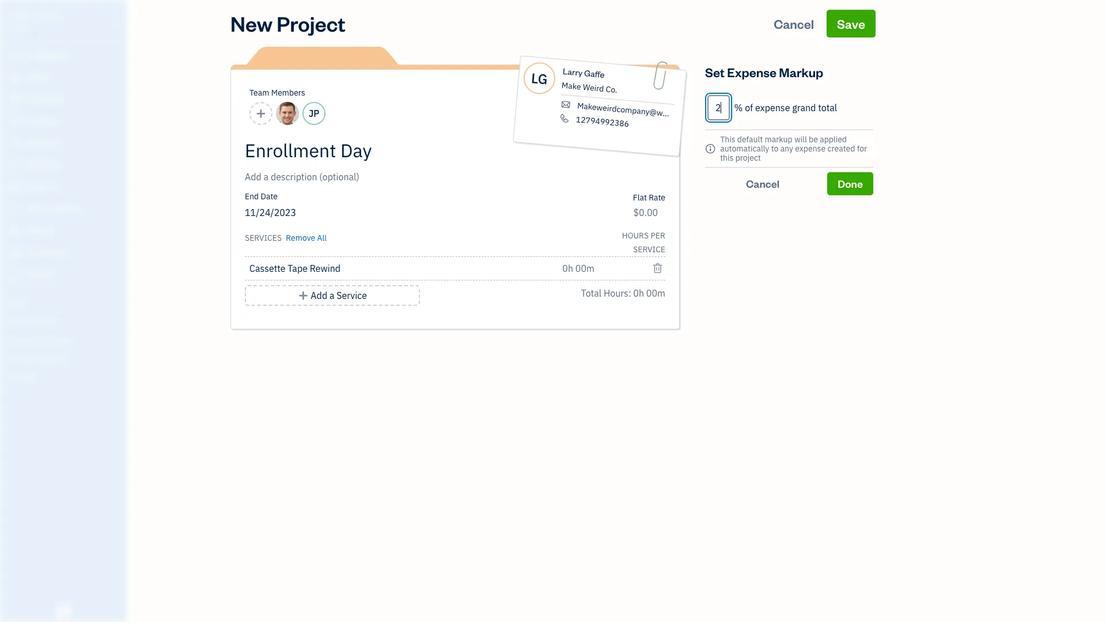 Task type: describe. For each thing, give the bounding box(es) containing it.
estimate image
[[7, 94, 21, 105]]

flat
[[633, 192, 647, 203]]

date
[[261, 191, 278, 202]]

team members
[[250, 88, 305, 98]]

new
[[230, 10, 273, 37]]

Project Description text field
[[245, 170, 562, 184]]

items and services image
[[9, 335, 123, 345]]

cassette tape rewind
[[250, 263, 341, 274]]

expense inside this default markup will be applied automatically to any expense created for this project
[[795, 143, 826, 154]]

add
[[311, 290, 327, 301]]

project
[[736, 153, 761, 163]]

automatically
[[720, 143, 769, 154]]

end
[[245, 191, 259, 202]]

freshbooks image
[[54, 604, 73, 618]]

0h
[[633, 288, 644, 299]]

any
[[781, 143, 793, 154]]

report image
[[7, 269, 21, 281]]

will
[[795, 134, 807, 145]]

remove
[[286, 233, 315, 243]]

0h 00m text field
[[563, 263, 595, 274]]

turtle inc owner
[[9, 10, 61, 32]]

0 vertical spatial cancel
[[774, 16, 814, 32]]

lg
[[531, 68, 549, 88]]

client image
[[7, 72, 21, 84]]

rewind
[[310, 263, 341, 274]]

set
[[705, 64, 725, 80]]

larry
[[563, 66, 583, 78]]

bank connections image
[[9, 354, 123, 363]]

Project Name text field
[[245, 139, 562, 162]]

project
[[277, 10, 346, 37]]

co.
[[606, 84, 618, 95]]

this default markup will be applied automatically to any expense created for this project
[[720, 134, 867, 163]]

1 vertical spatial cancel button
[[705, 172, 821, 195]]

payment image
[[7, 138, 21, 149]]

Amount (USD) text field
[[633, 207, 659, 218]]

00m
[[646, 288, 666, 299]]

this
[[720, 153, 734, 163]]

add team member image
[[256, 107, 266, 120]]

grand
[[792, 102, 816, 114]]

this
[[720, 134, 736, 145]]

envelope image
[[560, 99, 572, 110]]

applied
[[820, 134, 847, 145]]

End date in  format text field
[[245, 207, 455, 218]]

team
[[250, 88, 269, 98]]

project image
[[7, 182, 21, 193]]

make
[[561, 80, 582, 92]]

to
[[771, 143, 779, 154]]

created
[[828, 143, 855, 154]]

owner
[[9, 23, 30, 32]]

weird
[[583, 82, 605, 94]]

members
[[271, 88, 305, 98]]

services remove all
[[245, 233, 327, 243]]

info image
[[705, 142, 716, 156]]

hours
[[622, 230, 649, 241]]

save button
[[827, 10, 876, 37]]

remove project service image
[[653, 262, 663, 275]]

default
[[737, 134, 763, 145]]



Task type: locate. For each thing, give the bounding box(es) containing it.
total
[[581, 288, 602, 299]]

cancel button down 'project'
[[705, 172, 821, 195]]

hours per service
[[622, 230, 666, 255]]

of
[[745, 102, 753, 114]]

remove all button
[[284, 229, 327, 245]]

add a service
[[311, 290, 367, 301]]

invoice image
[[7, 116, 21, 127]]

1 vertical spatial cancel
[[746, 177, 780, 190]]

service
[[633, 244, 666, 255]]

new project
[[230, 10, 346, 37]]

cancel
[[774, 16, 814, 32], [746, 177, 780, 190]]

expense right any
[[795, 143, 826, 154]]

chart image
[[7, 247, 21, 259]]

a
[[330, 290, 334, 301]]

services
[[245, 233, 282, 243]]

phone image
[[559, 113, 571, 123]]

done button
[[828, 172, 874, 195]]

cancel up markup
[[774, 16, 814, 32]]

settings image
[[9, 372, 123, 381]]

larry gaffe make weird co.
[[561, 66, 618, 95]]

total
[[818, 102, 837, 114]]

%
[[734, 102, 743, 114]]

cancel button up markup
[[764, 10, 825, 37]]

expense right the of in the top of the page
[[755, 102, 790, 114]]

apps image
[[9, 298, 123, 308]]

main element
[[0, 0, 156, 622]]

money image
[[7, 225, 21, 237]]

gaffe
[[584, 67, 605, 80]]

jp
[[309, 108, 319, 119]]

cancel button
[[764, 10, 825, 37], [705, 172, 821, 195]]

hours:
[[604, 288, 631, 299]]

done
[[838, 177, 863, 190]]

cancel down 'project'
[[746, 177, 780, 190]]

markup
[[779, 64, 824, 80]]

1 horizontal spatial expense
[[795, 143, 826, 154]]

all
[[317, 233, 327, 243]]

turtle
[[9, 10, 42, 22]]

0 horizontal spatial expense
[[755, 102, 790, 114]]

1 vertical spatial expense
[[795, 143, 826, 154]]

for
[[857, 143, 867, 154]]

flat rate
[[633, 192, 666, 203]]

rate
[[649, 192, 666, 203]]

total hours: 0h 00m
[[581, 288, 666, 299]]

expense image
[[7, 160, 21, 171]]

end date
[[245, 191, 278, 202]]

tape
[[288, 263, 308, 274]]

makeweirdcompany@weird.co
[[577, 100, 688, 120]]

markup
[[765, 134, 793, 145]]

12794992386
[[576, 114, 630, 129]]

expense
[[727, 64, 777, 80]]

set expense markup
[[705, 64, 824, 80]]

% of expense grand total
[[734, 102, 837, 114]]

plus image
[[298, 289, 309, 303]]

0 vertical spatial expense
[[755, 102, 790, 114]]

service
[[337, 290, 367, 301]]

save
[[837, 16, 865, 32]]

add a service button
[[245, 285, 420, 306]]

dashboard image
[[7, 50, 21, 62]]

per
[[651, 230, 666, 241]]

0 vertical spatial cancel button
[[764, 10, 825, 37]]

expense
[[755, 102, 790, 114], [795, 143, 826, 154]]

timer image
[[7, 203, 21, 215]]

team members image
[[9, 317, 123, 326]]

be
[[809, 134, 818, 145]]

inc
[[44, 10, 61, 22]]

0 text field
[[708, 95, 730, 120]]

cassette
[[250, 263, 286, 274]]



Task type: vqa. For each thing, say whether or not it's contained in the screenshot.
Payments link
no



